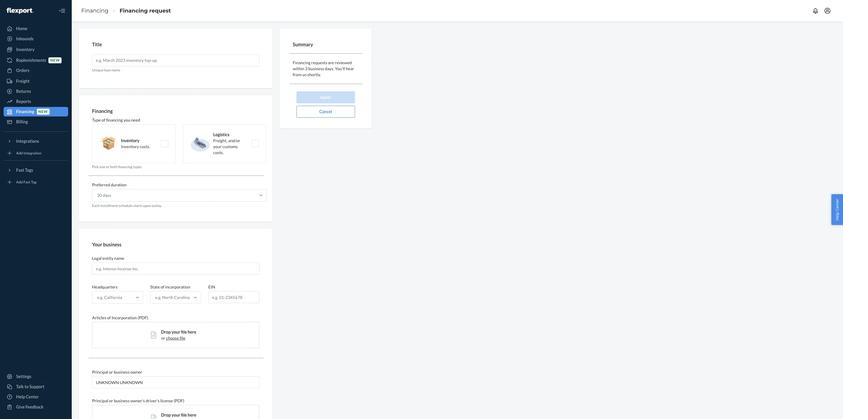 Task type: locate. For each thing, give the bounding box(es) containing it.
inventory for inventory inventory costs.
[[121, 138, 139, 143]]

or right one
[[106, 165, 109, 169]]

financing request
[[120, 7, 171, 14]]

drop for drop your file here or choose file
[[161, 330, 171, 335]]

your for drop your file here
[[172, 413, 180, 418]]

2 add from the top
[[16, 180, 23, 185]]

0 vertical spatial costs.
[[140, 144, 150, 149]]

financing
[[106, 118, 123, 123], [118, 165, 132, 169]]

2 principal from the top
[[92, 398, 108, 404]]

1 vertical spatial name
[[114, 256, 124, 261]]

0 vertical spatial new
[[50, 58, 60, 63]]

1 vertical spatial principal
[[92, 398, 108, 404]]

0 horizontal spatial costs.
[[140, 144, 150, 149]]

1 horizontal spatial e.g.
[[155, 295, 161, 300]]

center
[[835, 199, 840, 211], [26, 395, 39, 400]]

drop your file here
[[161, 413, 196, 418]]

financing left you
[[106, 118, 123, 123]]

1 vertical spatial fast
[[23, 180, 30, 185]]

financing request link
[[120, 7, 171, 14]]

unique
[[92, 68, 103, 72]]

preferred
[[92, 182, 110, 188]]

1 vertical spatial your
[[172, 330, 180, 335]]

Owner's full name field
[[92, 377, 259, 389]]

talk to support button
[[4, 382, 68, 392]]

new up orders link
[[50, 58, 60, 63]]

0 vertical spatial help
[[835, 212, 840, 221]]

support
[[29, 384, 44, 389]]

inventory down you
[[121, 138, 139, 143]]

starts
[[133, 204, 142, 208]]

your up "choose"
[[172, 330, 180, 335]]

reports link
[[4, 97, 68, 106]]

e.g. left north
[[155, 295, 161, 300]]

0 vertical spatial inventory
[[16, 47, 34, 52]]

(pdf) right license
[[174, 398, 184, 404]]

california
[[104, 295, 122, 300]]

1 vertical spatial file alt image
[[151, 415, 156, 419]]

0 vertical spatial center
[[835, 199, 840, 211]]

your for drop your file here or choose file
[[172, 330, 180, 335]]

0 vertical spatial of
[[102, 118, 105, 123]]

carolina
[[174, 295, 190, 300]]

1 vertical spatial center
[[26, 395, 39, 400]]

business
[[308, 66, 324, 71], [103, 242, 121, 247], [114, 370, 130, 375], [114, 398, 130, 404]]

1 here from the top
[[188, 330, 196, 335]]

0 horizontal spatial e.g.
[[97, 295, 103, 300]]

new for replenishments
[[50, 58, 60, 63]]

add
[[16, 151, 23, 156], [16, 180, 23, 185]]

help
[[835, 212, 840, 221], [16, 395, 25, 400]]

1 vertical spatial inventory
[[121, 138, 139, 143]]

fast
[[16, 168, 24, 173], [23, 180, 30, 185]]

file alt image left "choose"
[[151, 332, 156, 339]]

here for drop your file here or choose file
[[188, 330, 196, 335]]

fast left tags
[[16, 168, 24, 173]]

costs. up types
[[140, 144, 150, 149]]

financing right "both"
[[118, 165, 132, 169]]

file alt image
[[151, 332, 156, 339], [151, 415, 156, 419]]

financing requests are reviewed within 3 business days. you'll hear from us shortly.
[[293, 60, 354, 77]]

add down fast tags
[[16, 180, 23, 185]]

drop inside drop your file here or choose file
[[161, 330, 171, 335]]

0 vertical spatial (pdf)
[[138, 315, 148, 320]]

file alt image down 'driver's'
[[151, 415, 156, 419]]

1 vertical spatial add
[[16, 180, 23, 185]]

1 horizontal spatial help
[[835, 212, 840, 221]]

(pdf)
[[138, 315, 148, 320], [174, 398, 184, 404]]

here
[[188, 330, 196, 335], [188, 413, 196, 418]]

1 add from the top
[[16, 151, 23, 156]]

of right type
[[102, 118, 105, 123]]

articles of incorporation (pdf)
[[92, 315, 148, 320]]

name for unique loan name
[[112, 68, 120, 72]]

2 vertical spatial inventory
[[121, 144, 139, 149]]

inventory inventory costs.
[[121, 138, 150, 149]]

drop up "choose"
[[161, 330, 171, 335]]

cancel
[[319, 109, 332, 114]]

your inside logistics freight, and/or your customs costs.
[[213, 144, 222, 149]]

your down "freight,"
[[213, 144, 222, 149]]

0 vertical spatial file alt image
[[151, 332, 156, 339]]

integrations button
[[4, 137, 68, 146]]

business inside financing requests are reviewed within 3 business days. you'll hear from us shortly.
[[308, 66, 324, 71]]

1 horizontal spatial center
[[835, 199, 840, 211]]

add left integration
[[16, 151, 23, 156]]

2 horizontal spatial of
[[161, 285, 164, 290]]

of
[[102, 118, 105, 123], [161, 285, 164, 290], [107, 315, 111, 320]]

0 horizontal spatial (pdf)
[[138, 315, 148, 320]]

1 horizontal spatial of
[[107, 315, 111, 320]]

us
[[302, 72, 307, 77]]

new down reports link at the top of page
[[38, 110, 48, 114]]

principal for principal or business owner
[[92, 370, 108, 375]]

settings link
[[4, 372, 68, 382]]

costs. down "freight,"
[[213, 150, 224, 155]]

1 vertical spatial file
[[180, 336, 185, 341]]

2 drop from the top
[[161, 413, 171, 418]]

1 principal from the top
[[92, 370, 108, 375]]

drop down license
[[161, 413, 171, 418]]

your
[[213, 144, 222, 149], [172, 330, 180, 335], [172, 413, 180, 418]]

1 vertical spatial help center
[[16, 395, 39, 400]]

outlay
[[152, 204, 161, 208]]

costs. inside logistics freight, and/or your customs costs.
[[213, 150, 224, 155]]

state
[[150, 285, 160, 290]]

financing for financing request
[[120, 7, 148, 14]]

freight
[[16, 79, 30, 84]]

business up shortly.
[[308, 66, 324, 71]]

financing
[[81, 7, 108, 14], [120, 7, 148, 14], [293, 60, 311, 65], [92, 108, 113, 114], [16, 109, 34, 114]]

your inside drop your file here or choose file
[[172, 330, 180, 335]]

0 horizontal spatial center
[[26, 395, 39, 400]]

1 drop from the top
[[161, 330, 171, 335]]

talk to support
[[16, 384, 44, 389]]

billing
[[16, 119, 28, 124]]

drop
[[161, 330, 171, 335], [161, 413, 171, 418]]

of for state
[[161, 285, 164, 290]]

name right loan
[[112, 68, 120, 72]]

0 vertical spatial fast
[[16, 168, 24, 173]]

name for legal entity name
[[114, 256, 124, 261]]

upon
[[143, 204, 151, 208]]

loan
[[104, 68, 111, 72]]

inventory up types
[[121, 144, 139, 149]]

tags
[[25, 168, 33, 173]]

1 vertical spatial drop
[[161, 413, 171, 418]]

of right state at the left
[[161, 285, 164, 290]]

0 vertical spatial name
[[112, 68, 120, 72]]

0 vertical spatial here
[[188, 330, 196, 335]]

0 vertical spatial your
[[213, 144, 222, 149]]

0 horizontal spatial help
[[16, 395, 25, 400]]

or left owner's at the left bottom of the page
[[109, 398, 113, 404]]

or left "choose"
[[161, 336, 165, 341]]

financing inside financing requests are reviewed within 3 business days. you'll hear from us shortly.
[[293, 60, 311, 65]]

e.g. for e.g. california
[[97, 295, 103, 300]]

name
[[112, 68, 120, 72], [114, 256, 124, 261]]

1 horizontal spatial new
[[50, 58, 60, 63]]

summary
[[293, 42, 313, 47]]

1 vertical spatial new
[[38, 110, 48, 114]]

inventory down inbounds
[[16, 47, 34, 52]]

add fast tag link
[[4, 178, 68, 187]]

duration
[[111, 182, 126, 188]]

1 horizontal spatial costs.
[[213, 150, 224, 155]]

add for add integration
[[16, 151, 23, 156]]

inbounds
[[16, 36, 34, 41]]

name right entity at the left of the page
[[114, 256, 124, 261]]

fast left tag
[[23, 180, 30, 185]]

2 vertical spatial your
[[172, 413, 180, 418]]

0 vertical spatial add
[[16, 151, 23, 156]]

2 vertical spatial of
[[107, 315, 111, 320]]

0 horizontal spatial of
[[102, 118, 105, 123]]

here inside drop your file here or choose file
[[188, 330, 196, 335]]

1 horizontal spatial (pdf)
[[174, 398, 184, 404]]

new
[[50, 58, 60, 63], [38, 110, 48, 114]]

give feedback
[[16, 405, 43, 410]]

or inside drop your file here or choose file
[[161, 336, 165, 341]]

2 here from the top
[[188, 413, 196, 418]]

or
[[106, 165, 109, 169], [161, 336, 165, 341], [109, 370, 113, 375], [109, 398, 113, 404]]

or left owner
[[109, 370, 113, 375]]

help center button
[[832, 194, 843, 225]]

1 vertical spatial costs.
[[213, 150, 224, 155]]

within
[[293, 66, 304, 71]]

to
[[25, 384, 29, 389]]

2 vertical spatial file
[[181, 413, 187, 418]]

1 vertical spatial of
[[161, 285, 164, 290]]

add fast tag
[[16, 180, 36, 185]]

business left owner's at the left bottom of the page
[[114, 398, 130, 404]]

1 vertical spatial here
[[188, 413, 196, 418]]

1 e.g. from the left
[[97, 295, 103, 300]]

inventory inside inventory link
[[16, 47, 34, 52]]

pick
[[92, 165, 99, 169]]

0 vertical spatial principal
[[92, 370, 108, 375]]

help center inside button
[[835, 199, 840, 221]]

of right articles
[[107, 315, 111, 320]]

replenishments
[[16, 58, 46, 63]]

logistics freight, and/or your customs costs.
[[213, 132, 240, 155]]

1 horizontal spatial help center
[[835, 199, 840, 221]]

0 vertical spatial help center
[[835, 199, 840, 221]]

0 horizontal spatial new
[[38, 110, 48, 114]]

open account menu image
[[824, 7, 831, 14]]

business left owner
[[114, 370, 130, 375]]

settings
[[16, 374, 31, 379]]

file for drop your file here
[[181, 413, 187, 418]]

help inside button
[[835, 212, 840, 221]]

2 file alt image from the top
[[151, 415, 156, 419]]

talk
[[16, 384, 24, 389]]

one
[[99, 165, 105, 169]]

financing link
[[81, 7, 108, 14]]

0 vertical spatial file
[[181, 330, 187, 335]]

2 e.g. from the left
[[155, 295, 161, 300]]

apply button
[[297, 91, 355, 103]]

(pdf) right incorporation
[[138, 315, 148, 320]]

e.g. down headquarters
[[97, 295, 103, 300]]

schedule
[[119, 204, 133, 208]]

days
[[103, 193, 111, 198]]

inventory for inventory
[[16, 47, 34, 52]]

1 file alt image from the top
[[151, 332, 156, 339]]

home link
[[4, 24, 68, 33]]

0 vertical spatial drop
[[161, 330, 171, 335]]

customs
[[223, 144, 238, 149]]

your down license
[[172, 413, 180, 418]]

add for add fast tag
[[16, 180, 23, 185]]

1 vertical spatial help
[[16, 395, 25, 400]]

returns link
[[4, 87, 68, 96]]

shortly.
[[307, 72, 321, 77]]



Task type: vqa. For each thing, say whether or not it's contained in the screenshot.
the Talk to Support
yes



Task type: describe. For each thing, give the bounding box(es) containing it.
installment
[[100, 204, 118, 208]]

file alt image for (pdf)
[[151, 332, 156, 339]]

driver's
[[146, 398, 160, 404]]

license
[[160, 398, 173, 404]]

requests
[[311, 60, 327, 65]]

fast inside dropdown button
[[16, 168, 24, 173]]

freight,
[[213, 138, 227, 143]]

you
[[124, 118, 130, 123]]

here for drop your file here
[[188, 413, 196, 418]]

preferred duration
[[92, 182, 126, 188]]

give feedback button
[[4, 403, 68, 412]]

fast tags button
[[4, 166, 68, 175]]

file alt image for owner's
[[151, 415, 156, 419]]

unique loan name
[[92, 68, 120, 72]]

types
[[133, 165, 142, 169]]

pick one or both financing types
[[92, 165, 142, 169]]

need
[[131, 118, 140, 123]]

e.g. north carolina
[[155, 295, 190, 300]]

headquarters
[[92, 285, 118, 290]]

owner
[[130, 370, 142, 375]]

each installment schedule starts upon outlay
[[92, 204, 161, 208]]

type
[[92, 118, 101, 123]]

e.g. for e.g. north carolina
[[155, 295, 161, 300]]

give
[[16, 405, 25, 410]]

your business
[[92, 242, 121, 247]]

close navigation image
[[59, 7, 66, 14]]

of for type
[[102, 118, 105, 123]]

open notifications image
[[812, 7, 819, 14]]

principal or business owner's driver's license (pdf)
[[92, 398, 184, 404]]

drop your file here or choose file
[[161, 330, 196, 341]]

hear
[[346, 66, 354, 71]]

home
[[16, 26, 27, 31]]

integration
[[23, 151, 42, 156]]

integrations
[[16, 139, 39, 144]]

you'll
[[335, 66, 345, 71]]

3
[[305, 66, 308, 71]]

e.g. Intense Incense inc. field
[[92, 263, 259, 275]]

30 days
[[97, 193, 111, 198]]

0 horizontal spatial help center
[[16, 395, 39, 400]]

add integration
[[16, 151, 42, 156]]

and/or
[[228, 138, 240, 143]]

owner's
[[130, 398, 145, 404]]

legal entity name
[[92, 256, 124, 261]]

cancel button
[[297, 106, 355, 118]]

1 vertical spatial financing
[[118, 165, 132, 169]]

reviewed
[[335, 60, 352, 65]]

logistics
[[213, 132, 229, 137]]

incorporation
[[165, 285, 190, 290]]

add integration link
[[4, 149, 68, 158]]

center inside button
[[835, 199, 840, 211]]

ein
[[208, 285, 215, 290]]

flexport logo image
[[7, 8, 33, 14]]

principal for principal or business owner's driver's license (pdf)
[[92, 398, 108, 404]]

your
[[92, 242, 102, 247]]

are
[[328, 60, 334, 65]]

e.g. 01-2345678 text field
[[209, 292, 259, 303]]

business up legal entity name
[[103, 242, 121, 247]]

of for articles
[[107, 315, 111, 320]]

breadcrumbs navigation
[[77, 2, 176, 20]]

each
[[92, 204, 100, 208]]

state of incorporation
[[150, 285, 190, 290]]

entity
[[102, 256, 113, 261]]

0 vertical spatial financing
[[106, 118, 123, 123]]

type of financing you need
[[92, 118, 140, 123]]

e.g. california
[[97, 295, 122, 300]]

feedback
[[26, 405, 43, 410]]

fast tags
[[16, 168, 33, 173]]

north
[[162, 295, 173, 300]]

inbounds link
[[4, 34, 68, 44]]

freight link
[[4, 77, 68, 86]]

billing link
[[4, 117, 68, 127]]

1 vertical spatial (pdf)
[[174, 398, 184, 404]]

principal or business owner
[[92, 370, 142, 375]]

orders link
[[4, 66, 68, 75]]

e.g. March 2023 inventory top-up field
[[92, 54, 259, 66]]

file for drop your file here or choose file
[[181, 330, 187, 335]]

days.
[[325, 66, 334, 71]]

drop for drop your file here
[[161, 413, 171, 418]]

returns
[[16, 89, 31, 94]]

inventory link
[[4, 45, 68, 54]]

help center link
[[4, 392, 68, 402]]

both
[[110, 165, 117, 169]]

articles
[[92, 315, 106, 320]]

from
[[293, 72, 302, 77]]

apply
[[320, 95, 331, 100]]

choose
[[166, 336, 179, 341]]

financing for financing link
[[81, 7, 108, 14]]

new for financing
[[38, 110, 48, 114]]

reports
[[16, 99, 31, 104]]

request
[[149, 7, 171, 14]]

costs. inside inventory inventory costs.
[[140, 144, 150, 149]]

financing for financing requests are reviewed within 3 business days. you'll hear from us shortly.
[[293, 60, 311, 65]]

incorporation
[[112, 315, 137, 320]]

title
[[92, 42, 102, 47]]



